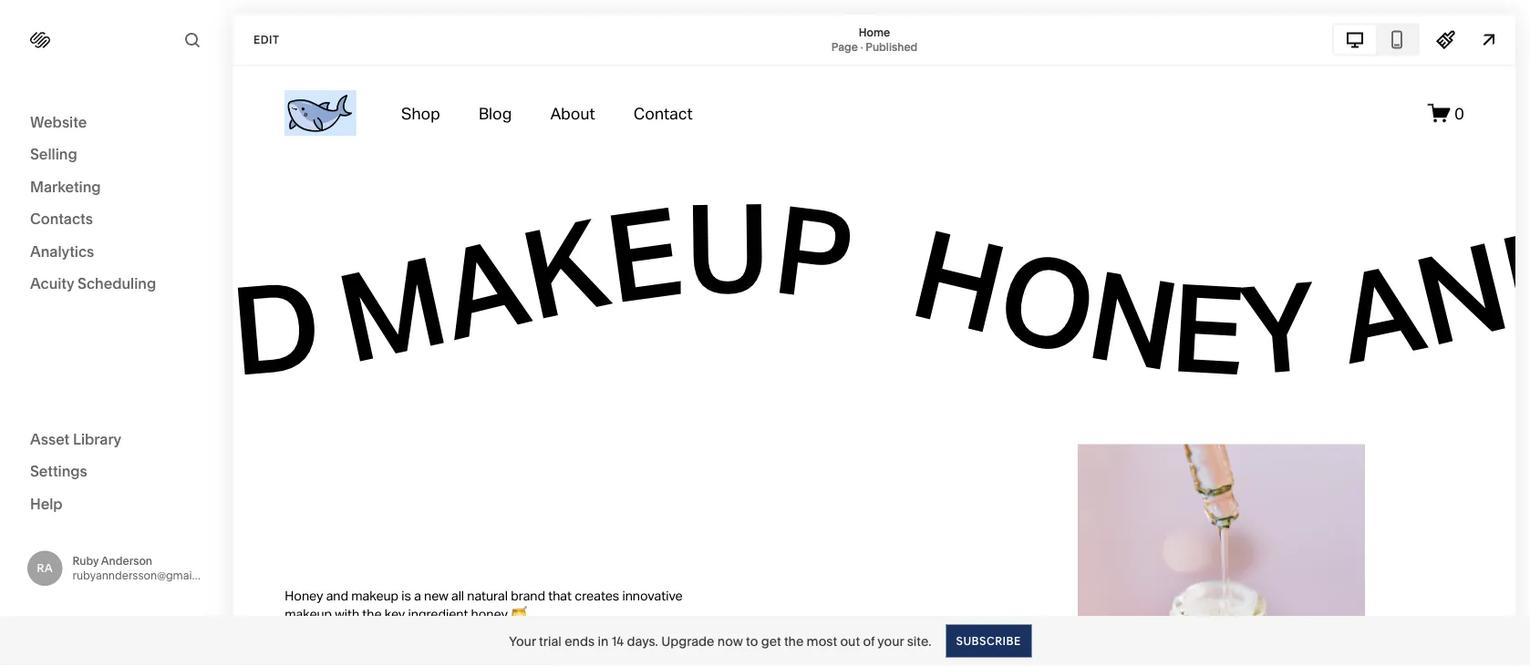 Task type: locate. For each thing, give the bounding box(es) containing it.
ends
[[565, 634, 595, 650]]

analytics
[[30, 243, 94, 260]]

asset library
[[30, 431, 122, 448]]

home
[[859, 26, 891, 39]]

your trial ends in 14 days. upgrade now to get the most out of your site.
[[509, 634, 932, 650]]

edit button
[[242, 23, 291, 57]]

anderson
[[101, 555, 152, 568]]

upgrade
[[662, 634, 715, 650]]

ruby
[[73, 555, 99, 568]]

asset
[[30, 431, 70, 448]]

your
[[878, 634, 904, 650]]

contacts link
[[30, 209, 203, 231]]

the
[[785, 634, 804, 650]]

your
[[509, 634, 536, 650]]

page
[[832, 40, 858, 53]]

·
[[861, 40, 864, 53]]

settings link
[[30, 462, 203, 484]]

subscribe
[[957, 635, 1022, 648]]

most
[[807, 634, 838, 650]]

site.
[[908, 634, 932, 650]]

subscribe button
[[947, 625, 1032, 658]]

scheduling
[[78, 275, 156, 293]]

in
[[598, 634, 609, 650]]

edit
[[254, 33, 280, 46]]

now
[[718, 634, 743, 650]]

asset library link
[[30, 430, 203, 451]]

contacts
[[30, 210, 93, 228]]

tab list
[[1335, 25, 1419, 54]]

out
[[841, 634, 860, 650]]

analytics link
[[30, 242, 203, 263]]

acuity scheduling link
[[30, 274, 203, 296]]



Task type: describe. For each thing, give the bounding box(es) containing it.
selling link
[[30, 145, 203, 166]]

website link
[[30, 112, 203, 134]]

help
[[30, 495, 63, 513]]

ra
[[37, 562, 53, 575]]

website
[[30, 113, 87, 131]]

of
[[863, 634, 875, 650]]

to
[[746, 634, 758, 650]]

trial
[[539, 634, 562, 650]]

rubyanndersson@gmail.com
[[73, 570, 220, 583]]

acuity scheduling
[[30, 275, 156, 293]]

days.
[[627, 634, 659, 650]]

ruby anderson rubyanndersson@gmail.com
[[73, 555, 220, 583]]

14
[[612, 634, 624, 650]]

settings
[[30, 463, 87, 481]]

home page · published
[[832, 26, 918, 53]]

published
[[866, 40, 918, 53]]

marketing link
[[30, 177, 203, 198]]

marketing
[[30, 178, 101, 196]]

help link
[[30, 494, 63, 515]]

acuity
[[30, 275, 74, 293]]

get
[[761, 634, 781, 650]]

selling
[[30, 146, 77, 163]]

library
[[73, 431, 122, 448]]



Task type: vqa. For each thing, say whether or not it's contained in the screenshot.
ends
yes



